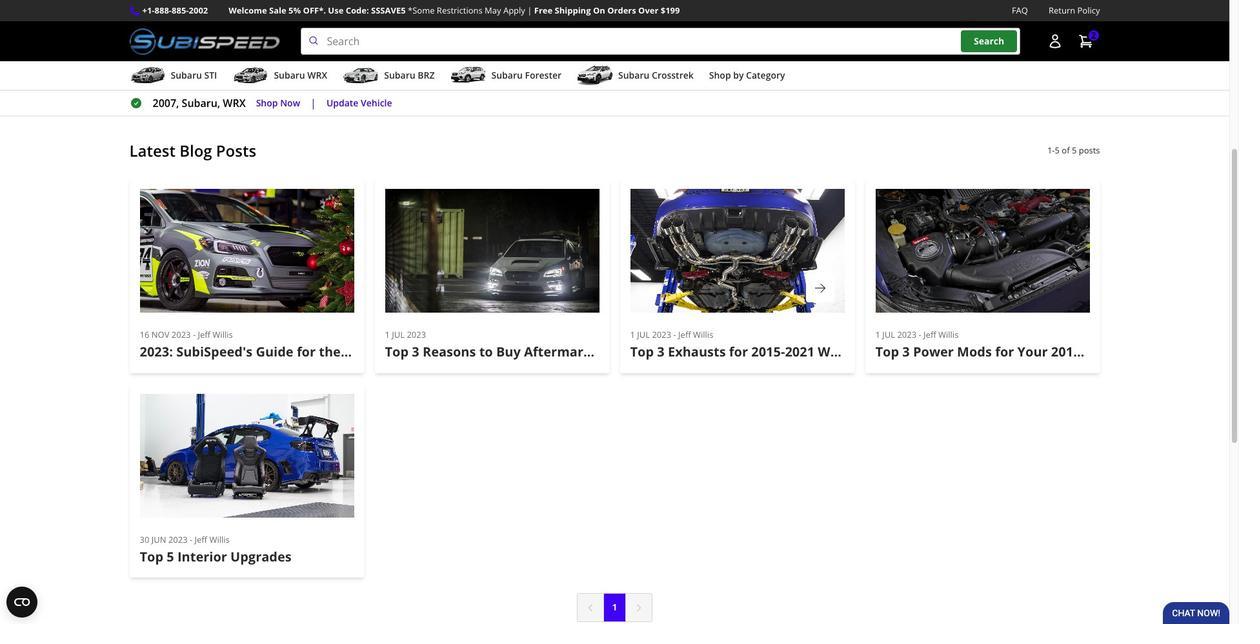 Task type: describe. For each thing, give the bounding box(es) containing it.
posts
[[1079, 145, 1100, 156]]

shop now link
[[256, 96, 300, 111]]

1 for top 3 power mods for your 2015+ wrx for under $500
[[875, 329, 880, 341]]

button image
[[1047, 34, 1063, 49]]

by
[[733, 69, 744, 81]]

shop for shop now
[[256, 97, 278, 109]]

1 jul 2023 - jeff willis top 3 exhausts for 2015-2021 wrx/sti
[[630, 329, 872, 361]]

return policy link
[[1049, 4, 1100, 18]]

jul for top 3 reasons to buy aftermarket lighting for your subaru
[[392, 329, 405, 341]]

2023 for top 3 power mods for your 2015+ wrx for under $500
[[897, 329, 917, 341]]

interior
[[177, 549, 227, 566]]

upgrades
[[230, 549, 292, 566]]

latest blog posts
[[129, 140, 256, 161]]

3 for top 3 exhausts for 2015-2021 wrx/sti
[[657, 344, 665, 361]]

2015-
[[751, 344, 785, 361]]

sssave5
[[371, 5, 406, 16]]

$199
[[661, 5, 680, 16]]

for inside 1 jul 2023 - jeff willis top 3 exhausts for 2015-2021 wrx/sti
[[729, 344, 748, 361]]

a subaru crosstrek thumbnail image image
[[577, 66, 613, 85]]

faq
[[1012, 5, 1028, 16]]

- for exhausts
[[674, 329, 676, 341]]

1-5 of 5 posts
[[1047, 145, 1100, 156]]

may
[[485, 5, 501, 16]]

888-
[[155, 5, 172, 16]]

holidays
[[344, 344, 400, 361]]

2 button
[[1072, 28, 1100, 54]]

subaru for subaru sti
[[171, 69, 202, 81]]

use
[[328, 5, 344, 16]]

guide
[[256, 344, 293, 361]]

over
[[638, 5, 659, 16]]

willis for exhausts
[[693, 329, 713, 341]]

shop by category button
[[709, 64, 785, 90]]

forester
[[525, 69, 562, 81]]

faq link
[[1012, 4, 1028, 18]]

1 for top 3 exhausts for 2015-2021 wrx/sti
[[630, 329, 635, 341]]

2021
[[785, 344, 815, 361]]

latest
[[129, 140, 176, 161]]

16
[[140, 329, 149, 341]]

- for guide
[[193, 329, 196, 341]]

subaru for subaru crosstrek
[[618, 69, 650, 81]]

orders
[[607, 5, 636, 16]]

1 for top 3 reasons to buy aftermarket lighting for your subaru
[[385, 329, 390, 341]]

jeff for interior
[[195, 534, 207, 546]]

subaru sti
[[171, 69, 217, 81]]

subaru for subaru wrx
[[274, 69, 305, 81]]

fallback image - no image provided image for top 3 exhausts for 2015-2021 wrx/sti
[[630, 189, 845, 313]]

under
[[1147, 344, 1187, 361]]

jeff for exhausts
[[678, 329, 691, 341]]

2023 for top 5 interior upgrades
[[168, 534, 188, 546]]

nov
[[151, 329, 169, 341]]

of
[[1062, 145, 1070, 156]]

subaru forester button
[[450, 64, 562, 90]]

1 jul 2023 top 3 reasons to buy aftermarket lighting for your subaru
[[385, 329, 766, 361]]

1 link
[[604, 594, 626, 623]]

sale
[[269, 5, 286, 16]]

subaru crosstrek
[[618, 69, 694, 81]]

for inside 16 nov 2023 - jeff willis 2023: subispeed's guide for the holidays
[[297, 344, 316, 361]]

subaru wrx
[[274, 69, 327, 81]]

1 horizontal spatial 5
[[1055, 145, 1060, 156]]

2023 for 2023: subispeed's guide for the holidays
[[172, 329, 191, 341]]

shop for shop by category
[[709, 69, 731, 81]]

jeff for power
[[924, 329, 936, 341]]

shop by category
[[709, 69, 785, 81]]

subaru crosstrek button
[[577, 64, 694, 90]]

update vehicle
[[326, 97, 392, 109]]

search input field
[[300, 28, 1020, 55]]

2015+
[[1051, 344, 1088, 361]]

fallback image - no image provided image for top 3 reasons to buy aftermarket lighting for your subaru
[[385, 189, 599, 313]]

for inside the '1 jul 2023 top 3 reasons to buy aftermarket lighting for your subaru'
[[664, 344, 683, 361]]

return
[[1049, 5, 1075, 16]]

subaru forester
[[491, 69, 562, 81]]

crosstrek
[[652, 69, 694, 81]]

+1-888-885-2002
[[142, 5, 208, 16]]

vehicle
[[361, 97, 392, 109]]

a subaru brz thumbnail image image
[[343, 66, 379, 85]]

to
[[479, 344, 493, 361]]

code:
[[346, 5, 369, 16]]

4 for from the left
[[995, 344, 1014, 361]]

16 nov 2023 - jeff willis 2023: subispeed's guide for the holidays
[[140, 329, 400, 361]]

the
[[319, 344, 341, 361]]

2
[[1091, 29, 1096, 42]]



Task type: locate. For each thing, give the bounding box(es) containing it.
top inside the '1 jul 2023 top 3 reasons to buy aftermarket lighting for your subaru'
[[385, 344, 409, 361]]

1 3 from the left
[[412, 344, 419, 361]]

*some
[[408, 5, 435, 16]]

blog
[[180, 140, 212, 161]]

top for top 5 interior upgrades
[[140, 549, 163, 566]]

welcome
[[229, 5, 267, 16]]

2023 inside 16 nov 2023 - jeff willis 2023: subispeed's guide for the holidays
[[172, 329, 191, 341]]

3 left exhausts
[[657, 344, 665, 361]]

your inside 1 jul 2023 - jeff willis top 3 power mods for your 2015+ wrx for under $500
[[1017, 344, 1048, 361]]

5 inside 30 jun 2023 - jeff willis top 5 interior upgrades
[[167, 549, 174, 566]]

posts
[[216, 140, 256, 161]]

2023 up power
[[897, 329, 917, 341]]

top for top 3 power mods for your 2015+ wrx for under $500
[[875, 344, 899, 361]]

for left the
[[297, 344, 316, 361]]

subaru brz button
[[343, 64, 435, 90]]

5
[[1055, 145, 1060, 156], [1072, 145, 1077, 156], [167, 549, 174, 566]]

willis up interior on the left bottom
[[209, 534, 230, 546]]

wrx up update
[[307, 69, 327, 81]]

wrx/sti
[[818, 344, 872, 361]]

a subaru sti thumbnail image image
[[129, 66, 166, 85]]

fallback image - no image provided image for top 3 power mods for your 2015+ wrx for under $500
[[875, 189, 1090, 313]]

willis up power
[[938, 329, 959, 341]]

2023 up reasons
[[407, 329, 426, 341]]

update vehicle button
[[326, 96, 392, 111]]

jeff inside 16 nov 2023 - jeff willis 2023: subispeed's guide for the holidays
[[198, 329, 210, 341]]

| right now
[[310, 96, 316, 110]]

jeff inside 1 jul 2023 - jeff willis top 3 exhausts for 2015-2021 wrx/sti
[[678, 329, 691, 341]]

0 horizontal spatial your
[[686, 344, 716, 361]]

5 right of
[[1072, 145, 1077, 156]]

top left exhausts
[[630, 344, 654, 361]]

welcome sale 5% off*. use code: sssave5
[[229, 5, 406, 16]]

shop now
[[256, 97, 300, 109]]

- for power
[[919, 329, 921, 341]]

- up power
[[919, 329, 921, 341]]

fallback image - no image provided image for 2023: subispeed's guide for the holidays
[[140, 189, 354, 313]]

1
[[385, 329, 390, 341], [630, 329, 635, 341], [875, 329, 880, 341], [612, 602, 617, 614]]

mods
[[957, 344, 992, 361]]

top left reasons
[[385, 344, 409, 361]]

shop inside dropdown button
[[709, 69, 731, 81]]

willis for power
[[938, 329, 959, 341]]

top down 30
[[140, 549, 163, 566]]

885-
[[172, 5, 189, 16]]

0 horizontal spatial 3
[[412, 344, 419, 361]]

- up subispeed's
[[193, 329, 196, 341]]

wrx inside 1 jul 2023 - jeff willis top 3 power mods for your 2015+ wrx for under $500
[[1091, 344, 1121, 361]]

1 horizontal spatial |
[[527, 5, 532, 16]]

subaru left sti
[[171, 69, 202, 81]]

0 horizontal spatial |
[[310, 96, 316, 110]]

reasons
[[423, 344, 476, 361]]

category
[[746, 69, 785, 81]]

3 3 from the left
[[902, 344, 910, 361]]

2023 up lighting
[[652, 329, 671, 341]]

2 horizontal spatial jul
[[882, 329, 895, 341]]

- for interior
[[190, 534, 192, 546]]

2023 right jun
[[168, 534, 188, 546]]

0 vertical spatial |
[[527, 5, 532, 16]]

3 inside 1 jul 2023 - jeff willis top 3 power mods for your 2015+ wrx for under $500
[[902, 344, 910, 361]]

jun
[[151, 534, 166, 546]]

subispeed logo image
[[129, 28, 280, 55]]

0 vertical spatial wrx
[[307, 69, 327, 81]]

your
[[686, 344, 716, 361], [1017, 344, 1048, 361]]

buy
[[496, 344, 521, 361]]

2 horizontal spatial 3
[[902, 344, 910, 361]]

jeff inside 30 jun 2023 - jeff willis top 5 interior upgrades
[[195, 534, 207, 546]]

lighting
[[608, 344, 660, 361]]

0 horizontal spatial wrx
[[223, 96, 246, 110]]

1 inside 1 jul 2023 - jeff willis top 3 exhausts for 2015-2021 wrx/sti
[[630, 329, 635, 341]]

on
[[593, 5, 605, 16]]

subaru for subaru brz
[[384, 69, 415, 81]]

2023:
[[140, 344, 173, 361]]

subaru for subaru forester
[[491, 69, 523, 81]]

search button
[[961, 31, 1017, 52]]

2023 inside 30 jun 2023 - jeff willis top 5 interior upgrades
[[168, 534, 188, 546]]

1 for from the left
[[297, 344, 316, 361]]

willis
[[213, 329, 233, 341], [693, 329, 713, 341], [938, 329, 959, 341], [209, 534, 230, 546]]

subaru
[[171, 69, 202, 81], [274, 69, 305, 81], [384, 69, 415, 81], [491, 69, 523, 81], [618, 69, 650, 81], [720, 344, 766, 361]]

1 horizontal spatial wrx
[[307, 69, 327, 81]]

willis for guide
[[213, 329, 233, 341]]

open widget image
[[6, 587, 37, 618]]

3 jul from the left
[[882, 329, 895, 341]]

subaru left crosstrek
[[618, 69, 650, 81]]

1-
[[1047, 145, 1055, 156]]

2 3 from the left
[[657, 344, 665, 361]]

2 vertical spatial wrx
[[1091, 344, 1121, 361]]

$500
[[1190, 344, 1219, 361]]

shipping
[[555, 5, 591, 16]]

1 jul from the left
[[392, 329, 405, 341]]

top inside 1 jul 2023 - jeff willis top 3 exhausts for 2015-2021 wrx/sti
[[630, 344, 654, 361]]

2002
[[189, 5, 208, 16]]

your inside the '1 jul 2023 top 3 reasons to buy aftermarket lighting for your subaru'
[[686, 344, 716, 361]]

3 for from the left
[[729, 344, 748, 361]]

fallback image - no image provided image
[[615, 0, 1229, 97], [140, 189, 354, 313], [385, 189, 599, 313], [630, 189, 845, 313], [875, 189, 1090, 313], [140, 394, 354, 518]]

power
[[913, 344, 954, 361]]

subaru left forester
[[491, 69, 523, 81]]

update
[[326, 97, 358, 109]]

policy
[[1078, 5, 1100, 16]]

+1-888-885-2002 link
[[142, 4, 208, 18]]

- inside 1 jul 2023 - jeff willis top 3 power mods for your 2015+ wrx for under $500
[[919, 329, 921, 341]]

3
[[412, 344, 419, 361], [657, 344, 665, 361], [902, 344, 910, 361]]

- inside 16 nov 2023 - jeff willis 2023: subispeed's guide for the holidays
[[193, 329, 196, 341]]

| left 'free'
[[527, 5, 532, 16]]

top
[[385, 344, 409, 361], [630, 344, 654, 361], [875, 344, 899, 361], [140, 549, 163, 566]]

subaru left brz
[[384, 69, 415, 81]]

subaru wrx button
[[233, 64, 327, 90]]

0 horizontal spatial jul
[[392, 329, 405, 341]]

- inside 30 jun 2023 - jeff willis top 5 interior upgrades
[[190, 534, 192, 546]]

shop left now
[[256, 97, 278, 109]]

1 horizontal spatial 3
[[657, 344, 665, 361]]

top right wrx/sti
[[875, 344, 899, 361]]

return policy
[[1049, 5, 1100, 16]]

1 vertical spatial wrx
[[223, 96, 246, 110]]

1 inside the '1 jul 2023 top 3 reasons to buy aftermarket lighting for your subaru'
[[385, 329, 390, 341]]

willis inside 16 nov 2023 - jeff willis 2023: subispeed's guide for the holidays
[[213, 329, 233, 341]]

2023 right nov
[[172, 329, 191, 341]]

2 your from the left
[[1017, 344, 1048, 361]]

wrx down a subaru wrx thumbnail image
[[223, 96, 246, 110]]

jul inside 1 jul 2023 - jeff willis top 3 power mods for your 2015+ wrx for under $500
[[882, 329, 895, 341]]

jul inside 1 jul 2023 - jeff willis top 3 exhausts for 2015-2021 wrx/sti
[[637, 329, 650, 341]]

for left 2015-
[[729, 344, 748, 361]]

2023 inside the '1 jul 2023 top 3 reasons to buy aftermarket lighting for your subaru'
[[407, 329, 426, 341]]

3 left power
[[902, 344, 910, 361]]

0 vertical spatial shop
[[709, 69, 731, 81]]

2 jul from the left
[[637, 329, 650, 341]]

subaru left the 2021
[[720, 344, 766, 361]]

exhausts
[[668, 344, 726, 361]]

3 for top 3 power mods for your 2015+ wrx for under $500
[[902, 344, 910, 361]]

2023
[[172, 329, 191, 341], [407, 329, 426, 341], [652, 329, 671, 341], [897, 329, 917, 341], [168, 534, 188, 546]]

2007,
[[153, 96, 179, 110]]

search
[[974, 35, 1004, 47]]

wrx
[[307, 69, 327, 81], [223, 96, 246, 110], [1091, 344, 1121, 361]]

for left under
[[1124, 344, 1143, 361]]

apply
[[503, 5, 525, 16]]

1 inside 1 jul 2023 - jeff willis top 3 power mods for your 2015+ wrx for under $500
[[875, 329, 880, 341]]

5%
[[289, 5, 301, 16]]

2023 for top 3 exhausts for 2015-2021 wrx/sti
[[652, 329, 671, 341]]

top inside 30 jun 2023 - jeff willis top 5 interior upgrades
[[140, 549, 163, 566]]

willis up subispeed's
[[213, 329, 233, 341]]

off*.
[[303, 5, 326, 16]]

willis inside 30 jun 2023 - jeff willis top 5 interior upgrades
[[209, 534, 230, 546]]

0 horizontal spatial shop
[[256, 97, 278, 109]]

now
[[280, 97, 300, 109]]

jeff
[[198, 329, 210, 341], [678, 329, 691, 341], [924, 329, 936, 341], [195, 534, 207, 546]]

your for subaru
[[686, 344, 716, 361]]

your for 2015+
[[1017, 344, 1048, 361]]

jul
[[392, 329, 405, 341], [637, 329, 650, 341], [882, 329, 895, 341]]

2 horizontal spatial 5
[[1072, 145, 1077, 156]]

1 horizontal spatial jul
[[637, 329, 650, 341]]

3 inside 1 jul 2023 - jeff willis top 3 exhausts for 2015-2021 wrx/sti
[[657, 344, 665, 361]]

subaru brz
[[384, 69, 435, 81]]

3 left reasons
[[412, 344, 419, 361]]

1 vertical spatial |
[[310, 96, 316, 110]]

free
[[534, 5, 553, 16]]

- inside 1 jul 2023 - jeff willis top 3 exhausts for 2015-2021 wrx/sti
[[674, 329, 676, 341]]

3 inside the '1 jul 2023 top 3 reasons to buy aftermarket lighting for your subaru'
[[412, 344, 419, 361]]

for right mods
[[995, 344, 1014, 361]]

jeff up subispeed's
[[198, 329, 210, 341]]

2 for from the left
[[664, 344, 683, 361]]

1 vertical spatial shop
[[256, 97, 278, 109]]

top for top 3 exhausts for 2015-2021 wrx/sti
[[630, 344, 654, 361]]

jeff up exhausts
[[678, 329, 691, 341]]

sti
[[204, 69, 217, 81]]

shop left by
[[709, 69, 731, 81]]

subaru,
[[182, 96, 220, 110]]

2 horizontal spatial wrx
[[1091, 344, 1121, 361]]

subaru up now
[[274, 69, 305, 81]]

willis inside 1 jul 2023 - jeff willis top 3 exhausts for 2015-2021 wrx/sti
[[693, 329, 713, 341]]

2023 inside 1 jul 2023 - jeff willis top 3 exhausts for 2015-2021 wrx/sti
[[652, 329, 671, 341]]

for
[[297, 344, 316, 361], [664, 344, 683, 361], [729, 344, 748, 361], [995, 344, 1014, 361], [1124, 344, 1143, 361]]

2007, subaru, wrx
[[153, 96, 246, 110]]

2023 inside 1 jul 2023 - jeff willis top 3 power mods for your 2015+ wrx for under $500
[[897, 329, 917, 341]]

a subaru wrx thumbnail image image
[[233, 66, 269, 85]]

jul for top 3 exhausts for 2015-2021 wrx/sti
[[637, 329, 650, 341]]

willis inside 1 jul 2023 - jeff willis top 3 power mods for your 2015+ wrx for under $500
[[938, 329, 959, 341]]

2023 for top 3 reasons to buy aftermarket lighting for your subaru
[[407, 329, 426, 341]]

willis up exhausts
[[693, 329, 713, 341]]

30 jun 2023 - jeff willis top 5 interior upgrades
[[140, 534, 292, 566]]

jeff up power
[[924, 329, 936, 341]]

fallback image - no image provided image for top 5 interior upgrades
[[140, 394, 354, 518]]

for right lighting
[[664, 344, 683, 361]]

1 horizontal spatial shop
[[709, 69, 731, 81]]

jul for top 3 power mods for your 2015+ wrx for under $500
[[882, 329, 895, 341]]

5 for from the left
[[1124, 344, 1143, 361]]

+1-
[[142, 5, 155, 16]]

willis for interior
[[209, 534, 230, 546]]

top inside 1 jul 2023 - jeff willis top 3 power mods for your 2015+ wrx for under $500
[[875, 344, 899, 361]]

subaru sti button
[[129, 64, 217, 90]]

*some restrictions may apply | free shipping on orders over $199
[[408, 5, 680, 16]]

- up exhausts
[[674, 329, 676, 341]]

restrictions
[[437, 5, 483, 16]]

30
[[140, 534, 149, 546]]

a subaru forester thumbnail image image
[[450, 66, 486, 85]]

1 horizontal spatial your
[[1017, 344, 1048, 361]]

- up interior on the left bottom
[[190, 534, 192, 546]]

wrx right 2015+
[[1091, 344, 1121, 361]]

1 your from the left
[[686, 344, 716, 361]]

brz
[[418, 69, 435, 81]]

wrx inside 'subaru wrx' dropdown button
[[307, 69, 327, 81]]

subaru inside the '1 jul 2023 top 3 reasons to buy aftermarket lighting for your subaru'
[[720, 344, 766, 361]]

jeff inside 1 jul 2023 - jeff willis top 3 power mods for your 2015+ wrx for under $500
[[924, 329, 936, 341]]

subispeed's
[[176, 344, 253, 361]]

0 horizontal spatial 5
[[167, 549, 174, 566]]

1 jul 2023 - jeff willis top 3 power mods for your 2015+ wrx for under $500
[[875, 329, 1219, 361]]

|
[[527, 5, 532, 16], [310, 96, 316, 110]]

jeff up interior on the left bottom
[[195, 534, 207, 546]]

jeff for guide
[[198, 329, 210, 341]]

aftermarket
[[524, 344, 605, 361]]

jul inside the '1 jul 2023 top 3 reasons to buy aftermarket lighting for your subaru'
[[392, 329, 405, 341]]

-
[[193, 329, 196, 341], [674, 329, 676, 341], [919, 329, 921, 341], [190, 534, 192, 546]]

5 left of
[[1055, 145, 1060, 156]]

5 left interior on the left bottom
[[167, 549, 174, 566]]



Task type: vqa. For each thing, say whether or not it's contained in the screenshot.
Blog
yes



